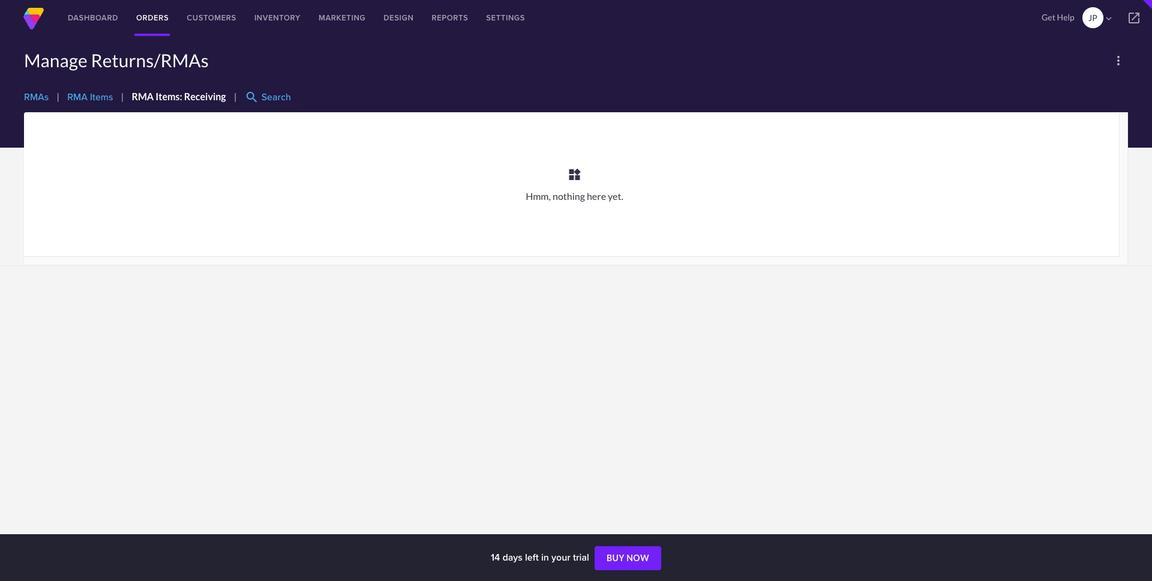 Task type: describe. For each thing, give the bounding box(es) containing it.
search
[[262, 90, 291, 104]]

search
[[245, 90, 259, 104]]

1 | from the left
[[57, 91, 59, 102]]

items
[[90, 90, 113, 104]]

days
[[503, 551, 523, 564]]

rma items link
[[67, 90, 113, 104]]

reports
[[432, 12, 468, 23]]

search search
[[245, 90, 291, 104]]

rma for rma items
[[67, 90, 88, 104]]

3 | from the left
[[234, 91, 237, 102]]

yet.
[[608, 190, 624, 202]]

help
[[1058, 12, 1075, 22]]

your
[[552, 551, 571, 564]]

rma items: receiving link
[[132, 91, 226, 102]]

buy
[[607, 553, 625, 563]]

jp
[[1089, 13, 1098, 23]]

now
[[627, 553, 650, 563]]

orders
[[136, 12, 169, 23]]

nothing
[[553, 190, 585, 202]]

here
[[587, 190, 606, 202]]

returns/rmas
[[91, 49, 209, 71]]



Task type: vqa. For each thing, say whether or not it's contained in the screenshot.
Add at top
no



Task type: locate. For each thing, give the bounding box(es) containing it.
left
[[525, 551, 539, 564]]

1 horizontal spatial |
[[121, 91, 124, 102]]

rmas link
[[24, 90, 49, 104]]

rma for rma items: receiving
[[132, 91, 154, 102]]

rma left items:
[[132, 91, 154, 102]]

rma
[[67, 90, 88, 104], [132, 91, 154, 102]]

hmm, nothing here yet.
[[526, 190, 624, 202]]

dashboard link
[[59, 0, 127, 36]]

0 horizontal spatial rma
[[67, 90, 88, 104]]

| left search
[[234, 91, 237, 102]]

items:
[[156, 91, 182, 102]]

manage returns/rmas
[[24, 49, 209, 71]]

customers
[[187, 12, 236, 23]]

|
[[57, 91, 59, 102], [121, 91, 124, 102], [234, 91, 237, 102]]

in
[[541, 551, 549, 564]]

 link
[[1117, 0, 1153, 36]]

| right rmas
[[57, 91, 59, 102]]

settings
[[486, 12, 525, 23]]

trial
[[573, 551, 589, 564]]

receiving
[[184, 91, 226, 102]]

design
[[384, 12, 414, 23]]

rma items
[[67, 90, 113, 104]]

get
[[1042, 12, 1056, 22]]

dashboard
[[68, 12, 118, 23]]

inventory
[[254, 12, 301, 23]]

2 | from the left
[[121, 91, 124, 102]]

0 horizontal spatial |
[[57, 91, 59, 102]]

rma items: receiving
[[132, 91, 226, 102]]

buy now
[[607, 553, 650, 563]]


[[1104, 13, 1115, 24]]

widgets
[[568, 168, 582, 182]]

14 days left in your trial
[[491, 551, 592, 564]]

marketing
[[319, 12, 366, 23]]

| right items
[[121, 91, 124, 102]]

get help
[[1042, 12, 1075, 22]]

1 horizontal spatial rma
[[132, 91, 154, 102]]

manage
[[24, 49, 88, 71]]

2 horizontal spatial |
[[234, 91, 237, 102]]

rmas
[[24, 90, 49, 104]]

more_vert button
[[1109, 51, 1129, 70]]

buy now link
[[595, 546, 662, 570]]

hmm,
[[526, 190, 551, 202]]

more_vert
[[1112, 53, 1126, 68]]

14
[[491, 551, 500, 564]]


[[1127, 11, 1142, 25]]

rma left items
[[67, 90, 88, 104]]



